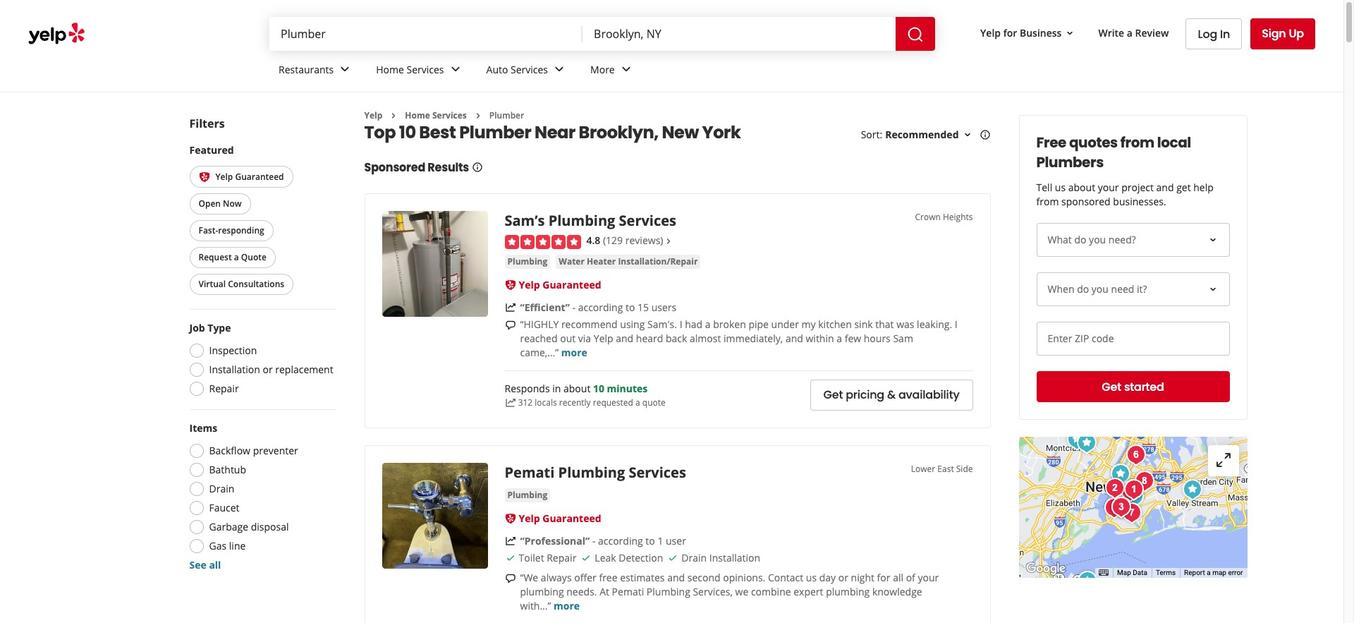 Task type: vqa. For each thing, say whether or not it's contained in the screenshot.
10 to the bottom
yes



Task type: locate. For each thing, give the bounding box(es) containing it.
all inside items option group
[[209, 559, 221, 572]]

installation
[[209, 363, 260, 376], [710, 551, 761, 564]]

users
[[652, 301, 677, 314]]

i
[[680, 317, 683, 331], [955, 317, 958, 331]]

water heater installation/repair
[[559, 255, 698, 267]]

1 vertical spatial -
[[593, 534, 596, 548]]

inspection
[[209, 344, 257, 357]]

yelp inside '"highly recommend using sam's. i had a broken pipe under my kitchen sink that was leaking. i reached out via yelp and heard back almost immediately, and within a few hours sam came,…"'
[[594, 332, 614, 345]]

home services link up 16 chevron right v2 icon
[[365, 51, 475, 92]]

york
[[703, 121, 741, 144]]

do right the when
[[1078, 282, 1090, 296]]

0 vertical spatial drain
[[209, 482, 235, 496]]

1 24 chevron down v2 image from the left
[[551, 61, 568, 78]]

plumbing inside "we always offer free estimates and second opinions. contact us day or night for all of your plumbing needs. at pemati plumbing services, we combine expert plumbing knowledge with…"
[[647, 585, 691, 598]]

2 i from the left
[[955, 317, 958, 331]]

24 chevron down v2 image right restaurants
[[337, 61, 354, 78]]

16 trending v2 image left 312
[[505, 397, 516, 409]]

- for sam's plumbing services
[[573, 301, 576, 314]]

0 horizontal spatial 24 chevron down v2 image
[[551, 61, 568, 78]]

backflow preventer
[[209, 444, 298, 458]]

0 horizontal spatial i
[[680, 317, 683, 331]]

1 horizontal spatial 16 info v2 image
[[980, 129, 991, 141]]

16 trending v2 image
[[505, 397, 516, 409], [505, 535, 516, 547]]

1 vertical spatial 16 info v2 image
[[472, 162, 483, 173]]

plumbing link
[[505, 255, 551, 269], [505, 488, 551, 503]]

0 horizontal spatial drain
[[209, 482, 235, 496]]

plumber right "best" on the left of the page
[[460, 121, 532, 144]]

24 chevron down v2 image right auto services
[[551, 61, 568, 78]]

home right 16 chevron right v2 icon
[[405, 109, 430, 121]]

1 horizontal spatial 10
[[593, 382, 605, 396]]

24 chevron down v2 image
[[337, 61, 354, 78], [447, 61, 464, 78]]

get for get started
[[1103, 379, 1122, 395]]

we
[[736, 585, 749, 598]]

2 vertical spatial yelp guaranteed button
[[519, 512, 602, 525]]

24 chevron down v2 image inside "auto services" link
[[551, 61, 568, 78]]

1 vertical spatial installation
[[710, 551, 761, 564]]

up
[[1290, 25, 1305, 42]]

drain inside items option group
[[209, 482, 235, 496]]

installation down the inspection
[[209, 363, 260, 376]]

east
[[938, 463, 955, 475]]

plumbing link up "professional"
[[505, 488, 551, 503]]

yelp left 16 chevron right v2 icon
[[365, 109, 383, 121]]

2 vertical spatial yelp guaranteed
[[519, 512, 602, 525]]

16 info v2 image right 16 chevron down v2 image
[[980, 129, 991, 141]]

to left 15
[[626, 301, 635, 314]]

0 vertical spatial home
[[376, 63, 404, 76]]

24 chevron down v2 image for auto services
[[551, 61, 568, 78]]

1 vertical spatial yelp guaranteed
[[519, 278, 602, 291]]

reached
[[520, 332, 558, 345]]

home up 16 chevron right v2 icon
[[376, 63, 404, 76]]

needs.
[[567, 585, 597, 598]]

write a review link
[[1093, 20, 1175, 46]]

more link down the out
[[562, 346, 588, 359]]

new
[[662, 121, 699, 144]]

1 horizontal spatial pemati
[[612, 585, 644, 598]]

business categories element
[[267, 51, 1316, 92]]

toilet
[[519, 551, 545, 564]]

0 horizontal spatial or
[[263, 363, 273, 376]]

detection
[[619, 551, 664, 564]]

24 chevron down v2 image inside restaurants link
[[337, 61, 354, 78]]

0 vertical spatial do
[[1075, 233, 1087, 246]]

0 vertical spatial 16 info v2 image
[[980, 129, 991, 141]]

for left the business
[[1004, 26, 1018, 39]]

guaranteed down water
[[543, 278, 602, 291]]

repair
[[209, 382, 239, 395], [547, 551, 577, 564]]

yelp guaranteed button for pemati plumbing services
[[519, 512, 602, 525]]

0 horizontal spatial 16 info v2 image
[[472, 162, 483, 173]]

more link down needs.
[[554, 599, 580, 612]]

plumbing up "professional" - according to 1 user
[[559, 463, 625, 482]]

0 vertical spatial for
[[1004, 26, 1018, 39]]

responds in about 10 minutes
[[505, 382, 648, 396]]

What do you need? field
[[1037, 223, 1230, 257]]

0 vertical spatial -
[[573, 301, 576, 314]]

now
[[223, 198, 242, 210]]

1 vertical spatial plumbing button
[[505, 488, 551, 502]]

pemati inside pemati plumbing services plumbing
[[505, 463, 555, 482]]

1 horizontal spatial -
[[593, 534, 596, 548]]

or left replacement
[[263, 363, 273, 376]]

more down needs.
[[554, 599, 580, 612]]

heard
[[636, 332, 664, 345]]

0 vertical spatial installation
[[209, 363, 260, 376]]

1 vertical spatial for
[[878, 571, 891, 584]]

home services right 16 chevron right v2 icon
[[405, 109, 467, 121]]

0 vertical spatial home services
[[376, 63, 444, 76]]

4.8
[[587, 234, 603, 247]]

things to do, nail salons, plumbers text field
[[270, 17, 583, 51]]

1 i from the left
[[680, 317, 683, 331]]

search image
[[908, 26, 925, 43]]

plumbing link down the 4.8 star rating image
[[505, 255, 551, 269]]

1 plumbing link from the top
[[505, 255, 551, 269]]

recommended
[[886, 128, 959, 141]]

0 horizontal spatial us
[[807, 571, 817, 584]]

16 trending v2 image up 16 speech v2 icon
[[505, 535, 516, 547]]

10 right top
[[399, 121, 416, 144]]

16 info v2 image right "results"
[[472, 162, 483, 173]]

do right what
[[1075, 233, 1087, 246]]

yelp right 16 yelp guaranteed v2 icon at the left
[[216, 171, 233, 183]]

us up expert
[[807, 571, 817, 584]]

garbage
[[209, 520, 248, 534]]

your right of
[[918, 571, 940, 584]]

0 vertical spatial 16 chevron right v2 image
[[473, 110, 484, 121]]

10
[[399, 121, 416, 144], [593, 382, 605, 396]]

from left the local
[[1121, 133, 1155, 152]]

bathtub
[[209, 463, 246, 477]]

yelp guaranteed button down water
[[519, 278, 602, 291]]

about up sponsored
[[1069, 181, 1096, 194]]

0 vertical spatial pemati
[[505, 463, 555, 482]]

option group containing job type
[[185, 321, 336, 400]]

1 horizontal spatial repair
[[547, 551, 577, 564]]

1 horizontal spatial 24 chevron down v2 image
[[618, 61, 635, 78]]

0 vertical spatial you
[[1090, 233, 1107, 246]]

you left "need"
[[1092, 282, 1109, 296]]

0 vertical spatial your
[[1099, 181, 1120, 194]]

crown heights
[[916, 211, 974, 223]]

to for sam's plumbing services
[[626, 301, 635, 314]]

0 vertical spatial 10
[[399, 121, 416, 144]]

address, neighborhood, city, state or zip text field
[[583, 17, 896, 51]]

0 vertical spatial plumbing button
[[505, 255, 551, 269]]

1 vertical spatial according
[[598, 534, 643, 548]]

0 vertical spatial home services link
[[365, 51, 475, 92]]

1 horizontal spatial your
[[1099, 181, 1120, 194]]

yelp right via
[[594, 332, 614, 345]]

water heater installation/repair button
[[556, 255, 701, 269]]

0 horizontal spatial about
[[564, 382, 591, 396]]

pemati down estimates
[[612, 585, 644, 598]]

1 horizontal spatial from
[[1121, 133, 1155, 152]]

sign up link
[[1251, 18, 1316, 49]]

0 horizontal spatial get
[[824, 387, 843, 403]]

home services link for free quotes from local plumbers
[[365, 51, 475, 92]]

your up sponsored
[[1099, 181, 1120, 194]]

crown
[[916, 211, 941, 223]]

yelp guaranteed up "professional"
[[519, 512, 602, 525]]

option group
[[185, 321, 336, 400]]

plumbing up with…"
[[520, 585, 564, 598]]

1 vertical spatial more link
[[554, 599, 580, 612]]

enter
[[1048, 332, 1073, 345]]

2 24 chevron down v2 image from the left
[[447, 61, 464, 78]]

log in link
[[1187, 18, 1243, 49]]

0 vertical spatial 16 trending v2 image
[[505, 397, 516, 409]]

pemati down 312
[[505, 463, 555, 482]]

1 vertical spatial your
[[918, 571, 940, 584]]

yelp guaranteed button up now
[[189, 166, 293, 188]]

0 horizontal spatial plumbing
[[520, 585, 564, 598]]

log in
[[1199, 26, 1231, 42]]

2 plumbing button from the top
[[505, 488, 551, 502]]

16 checkmark v2 image
[[505, 552, 516, 564], [581, 552, 592, 564]]

or
[[263, 363, 273, 376], [839, 571, 849, 584]]

0 horizontal spatial home
[[376, 63, 404, 76]]

2 16 checkmark v2 image from the left
[[581, 552, 592, 564]]

yelp guaranteed for sam's plumbing services
[[519, 278, 602, 291]]

1 vertical spatial drain
[[682, 551, 707, 564]]

24 chevron down v2 image right more
[[618, 61, 635, 78]]

16 chevron right v2 image right "best" on the left of the page
[[473, 110, 484, 121]]

0 vertical spatial guaranteed
[[235, 171, 284, 183]]

drain for drain
[[209, 482, 235, 496]]

16 speech v2 image
[[505, 573, 516, 584]]

plumbing up 4.8
[[549, 211, 616, 230]]

plumbing down the 4.8 star rating image
[[508, 255, 548, 267]]

plumbing button down the 4.8 star rating image
[[505, 255, 551, 269]]

and left get
[[1157, 181, 1175, 194]]

sam's plumbing services link
[[505, 211, 677, 230]]

2 none field from the left
[[583, 17, 896, 51]]

1 horizontal spatial get
[[1103, 379, 1122, 395]]

1 horizontal spatial to
[[646, 534, 655, 548]]

guaranteed up "professional"
[[543, 512, 602, 525]]

about up the recently
[[564, 382, 591, 396]]

started
[[1125, 379, 1165, 395]]

2 vertical spatial guaranteed
[[543, 512, 602, 525]]

16 speech v2 image
[[505, 319, 516, 331]]

more link for needs.
[[554, 599, 580, 612]]

1 horizontal spatial plumbing
[[826, 585, 870, 598]]

more down the out
[[562, 346, 588, 359]]

get started
[[1103, 379, 1165, 395]]

2 plumbing from the left
[[826, 585, 870, 598]]

1 vertical spatial plumbing link
[[505, 488, 551, 503]]

0 vertical spatial more
[[562, 346, 588, 359]]

home services down things to do, nail salons, plumbers text field on the left top of page
[[376, 63, 444, 76]]

fast-responding button
[[189, 220, 274, 242]]

to left 1
[[646, 534, 655, 548]]

"highly recommend using sam's. i had a broken pipe under my kitchen sink that was leaking. i reached out via yelp and heard back almost immediately, and within a few hours sam came,…"
[[520, 317, 958, 359]]

repair down the inspection
[[209, 382, 239, 395]]

or inside "we always offer free estimates and second opinions. contact us day or night for all of your plumbing needs. at pemati plumbing services, we combine expert plumbing knowledge with…"
[[839, 571, 849, 584]]

0 vertical spatial from
[[1121, 133, 1155, 152]]

review
[[1136, 26, 1170, 39]]

water
[[559, 255, 585, 267]]

sponsored results
[[365, 160, 469, 176]]

16 info v2 image
[[980, 129, 991, 141], [472, 162, 483, 173]]

lower east side
[[912, 463, 974, 475]]

leak
[[595, 551, 617, 564]]

and down 16 checkmark v2 icon
[[668, 571, 685, 584]]

drain up faucet
[[209, 482, 235, 496]]

side
[[957, 463, 974, 475]]

1 horizontal spatial all
[[894, 571, 904, 584]]

user
[[666, 534, 687, 548]]

1 horizontal spatial us
[[1056, 181, 1066, 194]]

preventer
[[253, 444, 298, 458]]

1 24 chevron down v2 image from the left
[[337, 61, 354, 78]]

guaranteed inside yelp guaranteed 'button'
[[235, 171, 284, 183]]

all right 'see'
[[209, 559, 221, 572]]

yelp left the business
[[981, 26, 1001, 39]]

1 vertical spatial to
[[646, 534, 655, 548]]

few
[[845, 332, 862, 345]]

job type
[[189, 321, 231, 335]]

1 none field from the left
[[270, 17, 583, 51]]

came,…"
[[520, 346, 559, 359]]

about inside the tell us about your project and get help from sponsored businesses.
[[1069, 181, 1096, 194]]

2 24 chevron down v2 image from the left
[[618, 61, 635, 78]]

get
[[1177, 181, 1192, 194]]

1 vertical spatial 16 chevron right v2 image
[[664, 236, 675, 247]]

1 vertical spatial repair
[[547, 551, 577, 564]]

guaranteed up now
[[235, 171, 284, 183]]

1 vertical spatial from
[[1037, 195, 1060, 208]]

iconyelpguaranteedbadgesmall image
[[505, 279, 516, 290], [505, 279, 516, 290], [505, 513, 516, 524], [505, 513, 516, 524]]

repair down "professional"
[[547, 551, 577, 564]]

us right tell
[[1056, 181, 1066, 194]]

drain right 16 checkmark v2 icon
[[682, 551, 707, 564]]

free
[[599, 571, 618, 584]]

1 16 checkmark v2 image from the left
[[505, 552, 516, 564]]

1 vertical spatial yelp guaranteed button
[[519, 278, 602, 291]]

16 chevron right v2 image up installation/repair
[[664, 236, 675, 247]]

1 vertical spatial about
[[564, 382, 591, 396]]

0 horizontal spatial to
[[626, 301, 635, 314]]

1 horizontal spatial home
[[405, 109, 430, 121]]

1 vertical spatial us
[[807, 571, 817, 584]]

and down under
[[786, 332, 804, 345]]

  text field
[[1037, 322, 1230, 356]]

or right day
[[839, 571, 849, 584]]

sponsored
[[365, 160, 426, 176]]

services up "results"
[[433, 109, 467, 121]]

24 chevron down v2 image left auto
[[447, 61, 464, 78]]

0 horizontal spatial your
[[918, 571, 940, 584]]

None search field
[[270, 17, 936, 51]]

drain for drain installation
[[682, 551, 707, 564]]

1 horizontal spatial about
[[1069, 181, 1096, 194]]

water heater installation/repair link
[[556, 255, 701, 269]]

yelp guaranteed down water
[[519, 278, 602, 291]]

0 horizontal spatial -
[[573, 301, 576, 314]]

sam's plumbing services
[[505, 211, 677, 230]]

- up recommend
[[573, 301, 576, 314]]

16 checkmark v2 image for leak detection
[[581, 552, 592, 564]]

you left the need?
[[1090, 233, 1107, 246]]

24 chevron down v2 image
[[551, 61, 568, 78], [618, 61, 635, 78]]

home services link right 16 chevron right v2 icon
[[405, 109, 467, 121]]

24 chevron down v2 image inside more link
[[618, 61, 635, 78]]

1 horizontal spatial for
[[1004, 26, 1018, 39]]

16 trending v2 image
[[505, 302, 516, 313]]

1 horizontal spatial 16 chevron right v2 image
[[664, 236, 675, 247]]

0 vertical spatial according
[[578, 301, 623, 314]]

yelp guaranteed
[[216, 171, 284, 183], [519, 278, 602, 291], [519, 512, 602, 525]]

plumbing button up "professional"
[[505, 488, 551, 502]]

log
[[1199, 26, 1218, 42]]

None field
[[270, 17, 583, 51], [583, 17, 896, 51]]

0 horizontal spatial 24 chevron down v2 image
[[337, 61, 354, 78]]

2 16 trending v2 image from the top
[[505, 535, 516, 547]]

1 vertical spatial pemati
[[612, 585, 644, 598]]

10 up 312 locals recently requested a quote
[[593, 382, 605, 396]]

1 vertical spatial or
[[839, 571, 849, 584]]

businesses.
[[1114, 195, 1167, 208]]

for
[[1004, 26, 1018, 39], [878, 571, 891, 584]]

When do you need it? field
[[1037, 272, 1230, 306]]

get for get pricing & availability
[[824, 387, 843, 403]]

16 checkmark v2 image left leak
[[581, 552, 592, 564]]

0 horizontal spatial for
[[878, 571, 891, 584]]

0 vertical spatial to
[[626, 301, 635, 314]]

1 horizontal spatial 16 checkmark v2 image
[[581, 552, 592, 564]]

yelp guaranteed up now
[[216, 171, 284, 183]]

open now button
[[189, 194, 251, 215]]

my
[[802, 317, 816, 331]]

get left started at the bottom right of page
[[1103, 379, 1122, 395]]

plumbing inside button
[[508, 255, 548, 267]]

items
[[189, 422, 218, 435]]

locals
[[535, 397, 557, 409]]

1 vertical spatial you
[[1092, 282, 1109, 296]]

0 vertical spatial us
[[1056, 181, 1066, 194]]

0 vertical spatial more link
[[562, 346, 588, 359]]

your inside "we always offer free estimates and second opinions. contact us day or night for all of your plumbing needs. at pemati plumbing services, we combine expert plumbing knowledge with…"
[[918, 571, 940, 584]]

help
[[1194, 181, 1214, 194]]

sort:
[[861, 128, 883, 141]]

0 horizontal spatial repair
[[209, 382, 239, 395]]

312 locals recently requested a quote
[[518, 397, 666, 409]]

more link
[[579, 51, 646, 92]]

according for pemati plumbing services
[[598, 534, 643, 548]]

for up the knowledge
[[878, 571, 891, 584]]

recommended button
[[886, 128, 974, 141]]

request
[[199, 252, 232, 264]]

services up 1
[[629, 463, 687, 482]]

0 horizontal spatial 16 chevron right v2 image
[[473, 110, 484, 121]]

16 checkmark v2 image up 16 speech v2 icon
[[505, 552, 516, 564]]

i right the leaking.
[[955, 317, 958, 331]]

and
[[1157, 181, 1175, 194], [616, 332, 634, 345], [786, 332, 804, 345], [668, 571, 685, 584]]

0 horizontal spatial from
[[1037, 195, 1060, 208]]

requested
[[593, 397, 634, 409]]

installation up opinions.
[[710, 551, 761, 564]]

yelp guaranteed button up "professional"
[[519, 512, 602, 525]]

1 vertical spatial 16 trending v2 image
[[505, 535, 516, 547]]

pemati inside "we always offer free estimates and second opinions. contact us day or night for all of your plumbing needs. at pemati plumbing services, we combine expert plumbing knowledge with…"
[[612, 585, 644, 598]]

backflow
[[209, 444, 251, 458]]

1 plumbing from the left
[[520, 585, 564, 598]]

best
[[419, 121, 456, 144]]

leak detection
[[595, 551, 664, 564]]

1 plumbing button from the top
[[505, 255, 551, 269]]

guaranteed for pemati plumbing services
[[543, 512, 602, 525]]

get left pricing
[[824, 387, 843, 403]]

pipe
[[749, 317, 769, 331]]

according
[[578, 301, 623, 314], [598, 534, 643, 548]]

with…"
[[520, 599, 551, 612]]

more
[[562, 346, 588, 359], [554, 599, 580, 612]]

16 chevron right v2 image
[[473, 110, 484, 121], [664, 236, 675, 247]]

- up leak
[[593, 534, 596, 548]]

1 vertical spatial do
[[1078, 282, 1090, 296]]

0 vertical spatial about
[[1069, 181, 1096, 194]]

1 vertical spatial more
[[554, 599, 580, 612]]

0 horizontal spatial 16 checkmark v2 image
[[505, 552, 516, 564]]

services up reviews) at the top left of page
[[619, 211, 677, 230]]

all left of
[[894, 571, 904, 584]]

plumbing down night
[[826, 585, 870, 598]]

plumbing button
[[505, 255, 551, 269], [505, 488, 551, 502]]

1 vertical spatial guaranteed
[[543, 278, 602, 291]]

toilet repair
[[519, 551, 577, 564]]

quote
[[643, 397, 666, 409]]

home services
[[376, 63, 444, 76], [405, 109, 467, 121]]

from down tell
[[1037, 195, 1060, 208]]

according up leak detection
[[598, 534, 643, 548]]

0 horizontal spatial all
[[209, 559, 221, 572]]

it?
[[1138, 282, 1148, 296]]

1 horizontal spatial i
[[955, 317, 958, 331]]

featured group
[[187, 143, 336, 298]]

out
[[560, 332, 576, 345]]

home services inside business categories element
[[376, 63, 444, 76]]

in
[[553, 382, 561, 396]]

according up recommend
[[578, 301, 623, 314]]

need?
[[1109, 233, 1137, 246]]

plumbing
[[549, 211, 616, 230], [508, 255, 548, 267], [559, 463, 625, 482], [508, 489, 548, 501], [647, 585, 691, 598]]

plumbing down estimates
[[647, 585, 691, 598]]

0 vertical spatial yelp guaranteed button
[[189, 166, 293, 188]]

i left had
[[680, 317, 683, 331]]

gas line
[[209, 539, 246, 553]]



Task type: describe. For each thing, give the bounding box(es) containing it.
virtual consultations
[[199, 278, 285, 290]]

for inside button
[[1004, 26, 1018, 39]]

that
[[876, 317, 894, 331]]

when do you need it?
[[1048, 282, 1148, 296]]

plumber down auto
[[490, 109, 524, 121]]

none field things to do, nail salons, plumbers
[[270, 17, 583, 51]]

do for when
[[1078, 282, 1090, 296]]

was
[[897, 317, 915, 331]]

replacement
[[275, 363, 334, 376]]

expert
[[794, 585, 824, 598]]

responding
[[218, 225, 264, 237]]

yelp for business
[[981, 26, 1062, 39]]

via
[[579, 332, 592, 345]]

yelp guaranteed button inside featured group
[[189, 166, 293, 188]]

had
[[685, 317, 703, 331]]

(129 reviews) link
[[603, 232, 675, 248]]

for inside "we always offer free estimates and second opinions. contact us day or night for all of your plumbing needs. at pemati plumbing services, we combine expert plumbing knowledge with…"
[[878, 571, 891, 584]]

when
[[1048, 282, 1075, 296]]

according for sam's plumbing services
[[578, 301, 623, 314]]

1 vertical spatial home services
[[405, 109, 467, 121]]

from inside free quotes from local plumbers
[[1121, 133, 1155, 152]]

back
[[666, 332, 688, 345]]

yelp up "professional"
[[519, 512, 540, 525]]

get pricing & availability button
[[811, 380, 974, 411]]

more for needs.
[[554, 599, 580, 612]]

write a review
[[1099, 26, 1170, 39]]

1
[[658, 534, 664, 548]]

and inside "we always offer free estimates and second opinions. contact us day or night for all of your plumbing needs. at pemati plumbing services, we combine expert plumbing knowledge with…"
[[668, 571, 685, 584]]

312
[[518, 397, 533, 409]]

yelp inside yelp for business button
[[981, 26, 1001, 39]]

to for pemati plumbing services
[[646, 534, 655, 548]]

24 chevron down v2 image for home services
[[447, 61, 464, 78]]

1 16 trending v2 image from the top
[[505, 397, 516, 409]]

code
[[1092, 332, 1115, 345]]

16 chevron right v2 image inside (129 reviews) link
[[664, 236, 675, 247]]

24 chevron down v2 image for more
[[618, 61, 635, 78]]

request a quote button
[[189, 247, 276, 268]]

get started button
[[1037, 371, 1230, 402]]

a inside write a review link
[[1128, 26, 1133, 39]]

recommend
[[562, 317, 618, 331]]

0 vertical spatial repair
[[209, 382, 239, 395]]

do for what
[[1075, 233, 1087, 246]]

"professional"
[[520, 534, 590, 548]]

16 checkmark v2 image for toilet repair
[[505, 552, 516, 564]]

virtual
[[199, 278, 226, 290]]

reviews)
[[626, 234, 664, 247]]

and inside the tell us about your project and get help from sponsored businesses.
[[1157, 181, 1175, 194]]

0 vertical spatial or
[[263, 363, 273, 376]]

more for out
[[562, 346, 588, 359]]

0 horizontal spatial 10
[[399, 121, 416, 144]]

services right auto
[[511, 63, 548, 76]]

(129
[[603, 234, 623, 247]]

recently
[[560, 397, 591, 409]]

faucet
[[209, 501, 240, 515]]

of
[[907, 571, 916, 584]]

24 chevron down v2 image for restaurants
[[337, 61, 354, 78]]

offer
[[575, 571, 597, 584]]

services,
[[693, 585, 733, 598]]

about for in
[[564, 382, 591, 396]]

pemati plumbing services plumbing
[[505, 463, 687, 501]]

from inside the tell us about your project and get help from sponsored businesses.
[[1037, 195, 1060, 208]]

yelp inside featured group
[[216, 171, 233, 183]]

1 horizontal spatial installation
[[710, 551, 761, 564]]

night
[[852, 571, 875, 584]]

auto services
[[487, 63, 548, 76]]

home inside business categories element
[[376, 63, 404, 76]]

us inside "we always offer free estimates and second opinions. contact us day or night for all of your plumbing needs. at pemati plumbing services, we combine expert plumbing knowledge with…"
[[807, 571, 817, 584]]

you for need
[[1092, 282, 1109, 296]]

kitchen
[[819, 317, 852, 331]]

guaranteed for sam's plumbing services
[[543, 278, 602, 291]]

about for us
[[1069, 181, 1096, 194]]

15
[[638, 301, 649, 314]]

1 vertical spatial home
[[405, 109, 430, 121]]

local
[[1158, 133, 1192, 152]]

plumbers
[[1037, 152, 1104, 172]]

always
[[541, 571, 572, 584]]

get pricing & availability
[[824, 387, 960, 403]]

contact
[[769, 571, 804, 584]]

- for pemati plumbing services
[[593, 534, 596, 548]]

yelp up "efficient"
[[519, 278, 540, 291]]

gas
[[209, 539, 227, 553]]

fast-responding
[[199, 225, 264, 237]]

us inside the tell us about your project and get help from sponsored businesses.
[[1056, 181, 1066, 194]]

16 chevron right v2 image
[[388, 110, 400, 121]]

"we
[[520, 571, 539, 584]]

4.8 star rating image
[[505, 235, 581, 249]]

pemati plumbing services link
[[505, 463, 687, 482]]

need
[[1112, 282, 1135, 296]]

second
[[688, 571, 721, 584]]

write
[[1099, 26, 1125, 39]]

"efficient" - according to 15 users
[[520, 301, 677, 314]]

plumbing up "professional"
[[508, 489, 548, 501]]

16 chevron down v2 image
[[962, 129, 974, 141]]

you for need?
[[1090, 233, 1107, 246]]

yelp for business button
[[975, 20, 1082, 46]]

home services link for sort:
[[405, 109, 467, 121]]

drain installation
[[682, 551, 761, 564]]

what
[[1048, 233, 1073, 246]]

items option group
[[185, 422, 336, 573]]

yelp guaranteed button for sam's plumbing services
[[519, 278, 602, 291]]

quote
[[241, 252, 267, 264]]

&
[[888, 387, 896, 403]]

and down using
[[616, 332, 634, 345]]

job
[[189, 321, 205, 335]]

0 horizontal spatial installation
[[209, 363, 260, 376]]

tell
[[1037, 181, 1053, 194]]

"highly
[[520, 317, 559, 331]]

more link for out
[[562, 346, 588, 359]]

16 checkmark v2 image
[[668, 552, 679, 564]]

1 vertical spatial 10
[[593, 382, 605, 396]]

quotes
[[1070, 133, 1118, 152]]

business
[[1020, 26, 1062, 39]]

sign up
[[1263, 25, 1305, 42]]

open
[[199, 198, 221, 210]]

all inside "we always offer free estimates and second opinions. contact us day or night for all of your plumbing needs. at pemati plumbing services, we combine expert plumbing knowledge with…"
[[894, 571, 904, 584]]

services down things to do, nail salons, plumbers field
[[407, 63, 444, 76]]

a inside request a quote button
[[234, 252, 239, 264]]

yelp guaranteed inside 'button'
[[216, 171, 284, 183]]

opinions.
[[723, 571, 766, 584]]

16 chevron down v2 image
[[1065, 27, 1077, 39]]

your inside the tell us about your project and get help from sponsored businesses.
[[1099, 181, 1120, 194]]

installation or replacement
[[209, 363, 334, 376]]

16 yelp guaranteed v2 image
[[199, 172, 210, 183]]

sam's.
[[648, 317, 678, 331]]

using
[[621, 317, 645, 331]]

none field address, neighborhood, city, state or zip
[[583, 17, 896, 51]]

services inside pemati plumbing services plumbing
[[629, 463, 687, 482]]

more
[[591, 63, 615, 76]]

filters
[[189, 116, 225, 131]]

2 plumbing link from the top
[[505, 488, 551, 503]]

heights
[[944, 211, 974, 223]]

heater
[[587, 255, 616, 267]]

yelp guaranteed for pemati plumbing services
[[519, 512, 602, 525]]

restaurants link
[[267, 51, 365, 92]]



